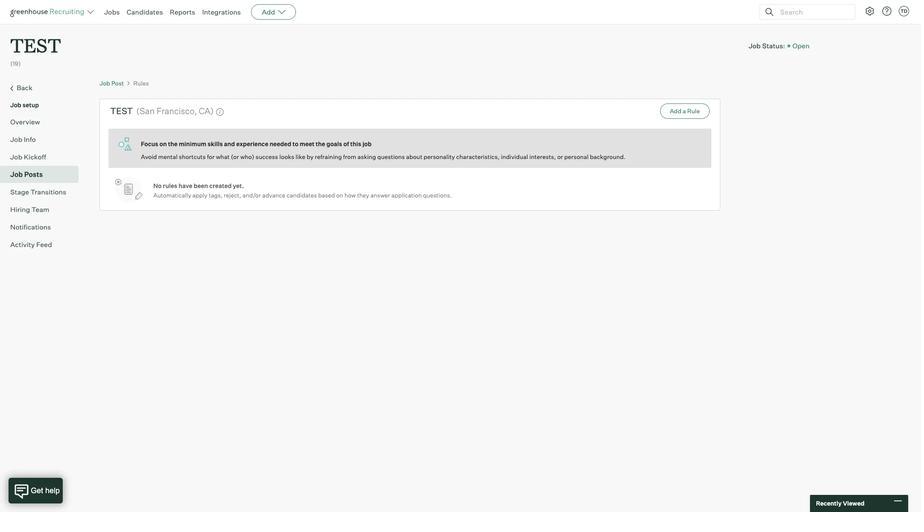 Task type: vqa. For each thing, say whether or not it's contained in the screenshot.
"11/02/2023"
no



Task type: locate. For each thing, give the bounding box(es) containing it.
candidates
[[127, 8, 163, 16]]

test
[[10, 32, 61, 58], [110, 106, 133, 116]]

avoid
[[141, 153, 157, 160]]

feed
[[36, 240, 52, 249]]

job left info
[[10, 135, 22, 143]]

test for test (san francisco, ca)
[[110, 106, 133, 116]]

been
[[194, 182, 208, 190]]

on
[[160, 140, 167, 148], [337, 192, 344, 199]]

reject,
[[224, 192, 241, 199]]

job kickoff link
[[10, 152, 75, 162]]

kickoff
[[24, 152, 46, 161]]

add inside popup button
[[262, 8, 275, 16]]

minimum
[[179, 140, 207, 148]]

overview
[[10, 117, 40, 126]]

candidates link
[[127, 8, 163, 16]]

job status:
[[749, 41, 786, 50]]

what
[[216, 153, 230, 160]]

add for add a rule
[[671, 107, 682, 115]]

1 horizontal spatial add
[[671, 107, 682, 115]]

rules link
[[133, 79, 149, 87]]

test up (19)
[[10, 32, 61, 58]]

viewed
[[844, 500, 865, 507]]

job kickoff
[[10, 152, 46, 161]]

shortcuts
[[179, 153, 206, 160]]

stage
[[10, 187, 29, 196]]

1 vertical spatial on
[[337, 192, 344, 199]]

job left setup
[[10, 101, 21, 108]]

to
[[293, 140, 299, 148]]

0 horizontal spatial on
[[160, 140, 167, 148]]

td button
[[900, 6, 910, 16]]

job post link
[[100, 79, 124, 87]]

the right meet
[[316, 140, 326, 148]]

meet
[[300, 140, 315, 148]]

on left how
[[337, 192, 344, 199]]

1 horizontal spatial test
[[110, 106, 133, 116]]

job
[[749, 41, 761, 50], [100, 79, 110, 87], [10, 101, 21, 108], [10, 135, 22, 143], [10, 152, 22, 161], [10, 170, 23, 179]]

0 horizontal spatial the
[[168, 140, 178, 148]]

greenhouse recruiting image
[[10, 7, 87, 17]]

1 horizontal spatial the
[[316, 140, 326, 148]]

activity feed
[[10, 240, 52, 249]]

jobs
[[104, 8, 120, 16]]

job info
[[10, 135, 36, 143]]

needed
[[270, 140, 292, 148]]

Search text field
[[779, 6, 848, 18]]

rule
[[688, 107, 701, 115]]

hiring
[[10, 205, 30, 214]]

hiring team
[[10, 205, 49, 214]]

advance
[[262, 192, 286, 199]]

setup
[[23, 101, 39, 108]]

job left kickoff
[[10, 152, 22, 161]]

no rules have been created yet. automatically apply tags, reject, and/or advance candidates based on how they answer application questions.
[[153, 182, 452, 199]]

job left post
[[100, 79, 110, 87]]

0 horizontal spatial test
[[10, 32, 61, 58]]

job for job info
[[10, 135, 22, 143]]

reports link
[[170, 8, 196, 16]]

apply
[[193, 192, 208, 199]]

test left (san on the left of page
[[110, 106, 133, 116]]

rules
[[163, 182, 178, 190]]

the
[[168, 140, 178, 148], [316, 140, 326, 148]]

1 horizontal spatial on
[[337, 192, 344, 199]]

1 vertical spatial add
[[671, 107, 682, 115]]

hiring team link
[[10, 204, 75, 214]]

answer
[[371, 192, 391, 199]]

job left status:
[[749, 41, 761, 50]]

stage transitions
[[10, 187, 66, 196]]

personality
[[424, 153, 455, 160]]

recently viewed
[[817, 500, 865, 507]]

0 vertical spatial add
[[262, 8, 275, 16]]

from
[[343, 153, 357, 160]]

0 vertical spatial test
[[10, 32, 61, 58]]

avoid mental shortcuts for what (or who) success looks like by refraining from asking questions about personality characteristics, individual interests, or personal background.
[[141, 153, 626, 160]]

like
[[296, 153, 306, 160]]

interests,
[[530, 153, 556, 160]]

1 the from the left
[[168, 140, 178, 148]]

they
[[358, 192, 370, 199]]

have
[[179, 182, 193, 190]]

the up mental
[[168, 140, 178, 148]]

francisco,
[[157, 106, 197, 116]]

add a rule
[[671, 107, 701, 115]]

questions.
[[424, 192, 452, 199]]

this
[[351, 140, 362, 148]]

on right focus at left top
[[160, 140, 167, 148]]

personal
[[565, 153, 589, 160]]

for
[[207, 153, 215, 160]]

overview link
[[10, 117, 75, 127]]

status:
[[763, 41, 786, 50]]

1 vertical spatial test
[[110, 106, 133, 116]]

and/or
[[243, 192, 261, 199]]

add inside button
[[671, 107, 682, 115]]

0 horizontal spatial add
[[262, 8, 275, 16]]

job for job setup
[[10, 101, 21, 108]]

test link
[[10, 24, 61, 59]]

job left posts at the left of page
[[10, 170, 23, 179]]



Task type: describe. For each thing, give the bounding box(es) containing it.
job info link
[[10, 134, 75, 144]]

candidates
[[287, 192, 317, 199]]

team
[[32, 205, 49, 214]]

stage transitions link
[[10, 187, 75, 197]]

about
[[407, 153, 423, 160]]

or
[[558, 153, 564, 160]]

by
[[307, 153, 314, 160]]

job posts link
[[10, 169, 75, 179]]

based
[[319, 192, 335, 199]]

add a rule button
[[661, 104, 710, 119]]

asking
[[358, 153, 376, 160]]

job
[[363, 140, 372, 148]]

open
[[793, 41, 810, 50]]

application
[[392, 192, 422, 199]]

yet.
[[233, 182, 244, 190]]

test (san francisco, ca)
[[110, 106, 214, 116]]

job post
[[100, 79, 124, 87]]

job posts
[[10, 170, 43, 179]]

2 the from the left
[[316, 140, 326, 148]]

refraining
[[315, 153, 342, 160]]

job for job posts
[[10, 170, 23, 179]]

add for add
[[262, 8, 275, 16]]

job for job kickoff
[[10, 152, 22, 161]]

automatically
[[153, 192, 191, 199]]

a
[[683, 107, 687, 115]]

skills
[[208, 140, 223, 148]]

tags,
[[209, 192, 223, 199]]

integrations
[[202, 8, 241, 16]]

notifications link
[[10, 222, 75, 232]]

rules
[[133, 79, 149, 87]]

activity
[[10, 240, 35, 249]]

focus on the minimum skills and experience needed to meet the goals of this job
[[141, 140, 372, 148]]

mental
[[158, 153, 178, 160]]

jobs link
[[104, 8, 120, 16]]

activity feed link
[[10, 239, 75, 249]]

created
[[210, 182, 232, 190]]

notifications
[[10, 223, 51, 231]]

of
[[344, 140, 349, 148]]

goals
[[327, 140, 343, 148]]

td button
[[898, 4, 912, 18]]

(or
[[231, 153, 239, 160]]

automatically apply tags, reject, and/or advance candidates based on how they answer application questions. image
[[216, 108, 225, 116]]

(19)
[[10, 60, 21, 67]]

test (19)
[[10, 32, 61, 67]]

who)
[[241, 153, 255, 160]]

integrations link
[[202, 8, 241, 16]]

individual
[[501, 153, 529, 160]]

looks
[[280, 153, 295, 160]]

0 vertical spatial on
[[160, 140, 167, 148]]

post
[[111, 79, 124, 87]]

job setup
[[10, 101, 39, 108]]

characteristics,
[[457, 153, 500, 160]]

reports
[[170, 8, 196, 16]]

test for test (19)
[[10, 32, 61, 58]]

and
[[224, 140, 235, 148]]

td
[[901, 8, 908, 14]]

configure image
[[866, 6, 876, 16]]

info
[[24, 135, 36, 143]]

focus
[[141, 140, 158, 148]]

ca)
[[199, 106, 214, 116]]

no
[[153, 182, 162, 190]]

how
[[345, 192, 356, 199]]

on inside no rules have been created yet. automatically apply tags, reject, and/or advance candidates based on how they answer application questions.
[[337, 192, 344, 199]]

experience
[[236, 140, 269, 148]]

posts
[[24, 170, 43, 179]]

job for job status:
[[749, 41, 761, 50]]

questions
[[378, 153, 405, 160]]

back link
[[10, 82, 75, 93]]

success
[[256, 153, 278, 160]]

transitions
[[31, 187, 66, 196]]

job for job post
[[100, 79, 110, 87]]

automatically apply tags, reject, and/or advance candidates based on how they answer application questions. element
[[214, 104, 225, 118]]



